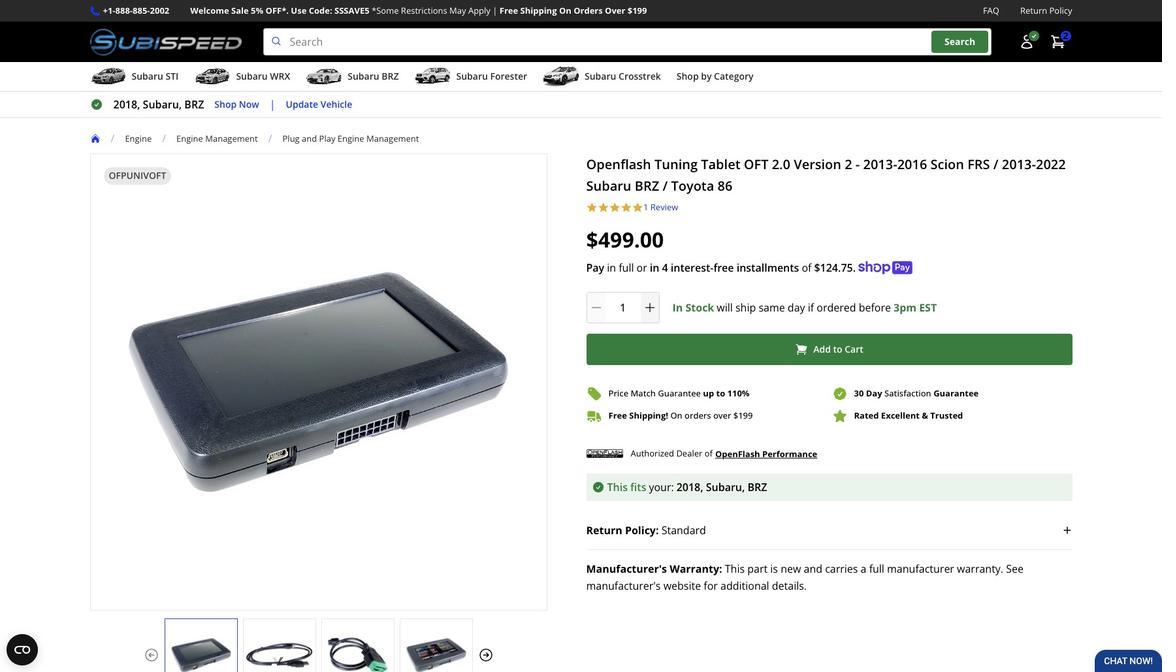 Task type: locate. For each thing, give the bounding box(es) containing it.
0 vertical spatial free
[[500, 5, 518, 16]]

2018, right 'your:'
[[677, 480, 703, 494]]

1 vertical spatial this
[[725, 562, 745, 576]]

2 left the -
[[845, 156, 852, 173]]

on
[[559, 5, 571, 16], [670, 410, 682, 421]]

/ left plug
[[268, 131, 272, 146]]

1 horizontal spatial 2
[[1063, 30, 1068, 42]]

2013- right frs on the right of the page
[[1002, 156, 1036, 173]]

0 horizontal spatial and
[[302, 132, 317, 144]]

shop inside dropdown button
[[677, 70, 699, 82]]

subaru left forester
[[456, 70, 488, 82]]

guarantee up trusted
[[934, 387, 979, 399]]

None number field
[[586, 292, 659, 323]]

0 horizontal spatial 2018,
[[113, 97, 140, 112]]

3 engine from the left
[[338, 132, 364, 144]]

is
[[770, 562, 778, 576]]

scion
[[931, 156, 964, 173]]

subaru down openflash
[[586, 177, 631, 195]]

/ right home image
[[111, 131, 115, 146]]

this inside "this part is new and carries a full manufacturer warranty. see manufacturer's website for additional details."
[[725, 562, 745, 576]]

code:
[[309, 5, 332, 16]]

2013- right the -
[[863, 156, 897, 173]]

of right dealer
[[705, 448, 713, 459]]

a subaru crosstrek thumbnail image image
[[543, 67, 579, 86]]

to right the up on the right bottom of the page
[[716, 387, 725, 399]]

1 horizontal spatial shop
[[677, 70, 699, 82]]

update vehicle
[[286, 98, 352, 110]]

in
[[607, 260, 616, 275], [650, 260, 659, 275]]

1 horizontal spatial full
[[869, 562, 884, 576]]

plug and play engine management
[[283, 132, 419, 144]]

shop by category
[[677, 70, 754, 82]]

subaru up 'vehicle'
[[348, 70, 379, 82]]

sssave5
[[334, 5, 370, 16]]

4
[[662, 260, 668, 275]]

0 horizontal spatial this
[[607, 480, 628, 494]]

1 horizontal spatial and
[[804, 562, 822, 576]]

1 2013- from the left
[[863, 156, 897, 173]]

subaru for subaru brz
[[348, 70, 379, 82]]

return policy: standard
[[586, 523, 706, 537]]

2 button
[[1044, 29, 1072, 55]]

a subaru brz thumbnail image image
[[306, 67, 342, 86]]

/ for engine
[[111, 131, 115, 146]]

for
[[704, 579, 718, 593]]

1 horizontal spatial engine
[[176, 132, 203, 144]]

subaru left sti
[[132, 70, 163, 82]]

0 horizontal spatial to
[[716, 387, 725, 399]]

ofpunivoft
[[109, 169, 166, 182]]

1 vertical spatial |
[[270, 97, 275, 112]]

subaru inside openflash tuning tablet oft 2.0 version 2 - 2013-2016 scion frs / 2013-2022 subaru brz / toyota 86
[[586, 177, 631, 195]]

free right apply on the left top of page
[[500, 5, 518, 16]]

$199 right over
[[628, 5, 647, 16]]

0 horizontal spatial return
[[586, 523, 622, 537]]

restrictions
[[401, 5, 447, 16]]

| right apply on the left top of page
[[493, 5, 497, 16]]

management
[[205, 132, 258, 144], [366, 132, 419, 144]]

free down price
[[609, 410, 627, 421]]

1 horizontal spatial 2018,
[[677, 480, 703, 494]]

by
[[701, 70, 712, 82]]

1 vertical spatial shop
[[214, 98, 237, 110]]

and right new
[[804, 562, 822, 576]]

1 vertical spatial to
[[716, 387, 725, 399]]

management down shop now link
[[205, 132, 258, 144]]

1 vertical spatial 2018,
[[677, 480, 703, 494]]

0 vertical spatial of
[[802, 260, 812, 275]]

2 star image from the left
[[621, 202, 632, 213]]

0 vertical spatial 2
[[1063, 30, 1068, 42]]

subaru sti
[[132, 70, 179, 82]]

star image up $499.00
[[598, 202, 609, 213]]

0 horizontal spatial guarantee
[[658, 387, 701, 399]]

1 horizontal spatial in
[[650, 260, 659, 275]]

button image
[[1019, 34, 1034, 50]]

0 horizontal spatial in
[[607, 260, 616, 275]]

1 horizontal spatial $199
[[733, 410, 753, 421]]

shop left by
[[677, 70, 699, 82]]

1 vertical spatial of
[[705, 448, 713, 459]]

1 horizontal spatial guarantee
[[934, 387, 979, 399]]

| right "now"
[[270, 97, 275, 112]]

0 horizontal spatial management
[[205, 132, 258, 144]]

2 down policy
[[1063, 30, 1068, 42]]

this left fits
[[607, 480, 628, 494]]

1 horizontal spatial star image
[[609, 202, 621, 213]]

est
[[919, 300, 937, 315]]

full right a
[[869, 562, 884, 576]]

cart
[[845, 343, 863, 355]]

ofpunivoft 13-20 frs, brz, 86 openflash tuning tablet oft 2.0 version 2, image
[[165, 632, 237, 672], [243, 632, 315, 672], [322, 632, 394, 672], [400, 632, 472, 672]]

2022
[[1036, 156, 1066, 173]]

star image left review
[[632, 202, 643, 213]]

up
[[703, 387, 714, 399]]

1 vertical spatial subaru,
[[706, 480, 745, 494]]

*some
[[372, 5, 399, 16]]

brz inside dropdown button
[[382, 70, 399, 82]]

sale
[[231, 5, 249, 16]]

to right add
[[833, 343, 842, 355]]

0 horizontal spatial shop
[[214, 98, 237, 110]]

management down subaru brz
[[366, 132, 419, 144]]

this up additional
[[725, 562, 745, 576]]

to
[[833, 343, 842, 355], [716, 387, 725, 399]]

pay in full or in 4 interest-free installments of $124.75 .
[[586, 260, 856, 275]]

engine link down 2018, subaru, brz
[[125, 132, 162, 144]]

subaru forester
[[456, 70, 527, 82]]

increment image
[[643, 301, 656, 314]]

shop by category button
[[677, 65, 754, 91]]

brz
[[382, 70, 399, 82], [184, 97, 204, 112], [635, 177, 659, 195], [748, 480, 767, 494]]

1 vertical spatial full
[[869, 562, 884, 576]]

subaru wrx button
[[194, 65, 290, 91]]

manufacturer's warranty:
[[586, 562, 722, 576]]

may
[[450, 5, 466, 16]]

return left policy
[[1020, 5, 1047, 16]]

1 in from the left
[[607, 260, 616, 275]]

search input field
[[263, 28, 991, 56]]

and left play at the left
[[302, 132, 317, 144]]

brz up 1
[[635, 177, 659, 195]]

0 horizontal spatial of
[[705, 448, 713, 459]]

openflash
[[586, 156, 651, 173]]

0 horizontal spatial 2
[[845, 156, 852, 173]]

sti
[[166, 70, 179, 82]]

subaru, down authorized dealer of openflash performance
[[706, 480, 745, 494]]

/ for engine management
[[162, 131, 166, 146]]

1 guarantee from the left
[[658, 387, 701, 399]]

$199 right 'over'
[[733, 410, 753, 421]]

performance
[[762, 448, 817, 460]]

interest-
[[671, 260, 714, 275]]

your:
[[649, 480, 674, 494]]

86
[[718, 177, 733, 195]]

2018,
[[113, 97, 140, 112], [677, 480, 703, 494]]

2 inside openflash tuning tablet oft 2.0 version 2 - 2013-2016 scion frs / 2013-2022 subaru brz / toyota 86
[[845, 156, 852, 173]]

/
[[111, 131, 115, 146], [162, 131, 166, 146], [268, 131, 272, 146], [993, 156, 999, 173], [663, 177, 668, 195]]

0 vertical spatial return
[[1020, 5, 1047, 16]]

engine link
[[125, 132, 162, 144], [125, 132, 152, 144]]

0 horizontal spatial $199
[[628, 5, 647, 16]]

apply
[[468, 5, 491, 16]]

1 star image from the left
[[598, 202, 609, 213]]

2 horizontal spatial engine
[[338, 132, 364, 144]]

brz left a subaru forester thumbnail image
[[382, 70, 399, 82]]

return left policy:
[[586, 523, 622, 537]]

1 horizontal spatial on
[[670, 410, 682, 421]]

brz down a subaru wrx thumbnail image
[[184, 97, 204, 112]]

star image
[[586, 202, 598, 213], [609, 202, 621, 213]]

1 vertical spatial return
[[586, 523, 622, 537]]

1 horizontal spatial management
[[366, 132, 419, 144]]

0 vertical spatial and
[[302, 132, 317, 144]]

guarantee
[[658, 387, 701, 399], [934, 387, 979, 399]]

and inside "this part is new and carries a full manufacturer warranty. see manufacturer's website for additional details."
[[804, 562, 822, 576]]

oft
[[744, 156, 769, 173]]

before
[[859, 300, 891, 315]]

full left the or
[[619, 260, 634, 275]]

0 vertical spatial shop
[[677, 70, 699, 82]]

2 2013- from the left
[[1002, 156, 1036, 173]]

subaru
[[132, 70, 163, 82], [236, 70, 268, 82], [348, 70, 379, 82], [456, 70, 488, 82], [585, 70, 616, 82], [586, 177, 631, 195]]

1 engine from the left
[[125, 132, 152, 144]]

and
[[302, 132, 317, 144], [804, 562, 822, 576]]

this fits your: 2018, subaru, brz
[[607, 480, 767, 494]]

2016
[[897, 156, 927, 173]]

ship
[[736, 300, 756, 315]]

engine up ofpunivoft
[[125, 132, 152, 144]]

add
[[813, 343, 831, 355]]

star image up $499.00
[[586, 202, 598, 213]]

1 horizontal spatial free
[[609, 410, 627, 421]]

subaru crosstrek
[[585, 70, 661, 82]]

110%
[[727, 387, 750, 399]]

star image left 1
[[609, 202, 621, 213]]

4 ofpunivoft 13-20 frs, brz, 86 openflash tuning tablet oft 2.0 version 2, image from the left
[[400, 632, 472, 672]]

0 vertical spatial full
[[619, 260, 634, 275]]

in left 4
[[650, 260, 659, 275]]

in right the "pay"
[[607, 260, 616, 275]]

faq link
[[983, 4, 999, 18]]

engine for engine management
[[176, 132, 203, 144]]

subaru up "now"
[[236, 70, 268, 82]]

1 horizontal spatial |
[[493, 5, 497, 16]]

1 vertical spatial and
[[804, 562, 822, 576]]

of inside authorized dealer of openflash performance
[[705, 448, 713, 459]]

policy
[[1049, 5, 1072, 16]]

1 horizontal spatial 2013-
[[1002, 156, 1036, 173]]

0 horizontal spatial engine
[[125, 132, 152, 144]]

/ up review
[[663, 177, 668, 195]]

shop for shop by category
[[677, 70, 699, 82]]

or
[[637, 260, 647, 275]]

openflash performance link
[[715, 447, 817, 461]]

subaru, down the subaru sti
[[143, 97, 182, 112]]

star image left 1
[[621, 202, 632, 213]]

over
[[605, 5, 625, 16]]

1 vertical spatial 2
[[845, 156, 852, 173]]

0 vertical spatial |
[[493, 5, 497, 16]]

star image
[[598, 202, 609, 213], [621, 202, 632, 213], [632, 202, 643, 213]]

0 horizontal spatial |
[[270, 97, 275, 112]]

2 engine from the left
[[176, 132, 203, 144]]

/ down 2018, subaru, brz
[[162, 131, 166, 146]]

engine down 2018, subaru, brz
[[176, 132, 203, 144]]

authorized
[[631, 448, 674, 459]]

this for part
[[725, 562, 745, 576]]

2.0
[[772, 156, 790, 173]]

over
[[713, 410, 731, 421]]

shop for shop now
[[214, 98, 237, 110]]

0 vertical spatial this
[[607, 480, 628, 494]]

guarantee up free shipping! on orders over $199 at the right of the page
[[658, 387, 701, 399]]

0 horizontal spatial subaru,
[[143, 97, 182, 112]]

return
[[1020, 5, 1047, 16], [586, 523, 622, 537]]

a subaru wrx thumbnail image image
[[194, 67, 231, 86]]

0 horizontal spatial star image
[[586, 202, 598, 213]]

see
[[1006, 562, 1024, 576]]

2018, down subaru sti dropdown button
[[113, 97, 140, 112]]

0 vertical spatial on
[[559, 5, 571, 16]]

this
[[607, 480, 628, 494], [725, 562, 745, 576]]

subaru left the crosstrek
[[585, 70, 616, 82]]

decrement image
[[590, 301, 603, 314]]

1 horizontal spatial return
[[1020, 5, 1047, 16]]

engine for engine
[[125, 132, 152, 144]]

0 vertical spatial subaru,
[[143, 97, 182, 112]]

0 vertical spatial to
[[833, 343, 842, 355]]

home image
[[90, 133, 100, 144]]

2002
[[150, 5, 169, 16]]

vehicle
[[321, 98, 352, 110]]

shop left "now"
[[214, 98, 237, 110]]

return policy link
[[1020, 4, 1072, 18]]

of left the $124.75
[[802, 260, 812, 275]]

0 horizontal spatial 2013-
[[863, 156, 897, 173]]

1 horizontal spatial to
[[833, 343, 842, 355]]

engine right play at the left
[[338, 132, 364, 144]]

shipping
[[520, 5, 557, 16]]

2
[[1063, 30, 1068, 42], [845, 156, 852, 173]]

1 horizontal spatial this
[[725, 562, 745, 576]]

2 ofpunivoft 13-20 frs, brz, 86 openflash tuning tablet oft 2.0 version 2, image from the left
[[243, 632, 315, 672]]

subaru for subaru forester
[[456, 70, 488, 82]]



Task type: vqa. For each thing, say whether or not it's contained in the screenshot.
'Paint'
no



Task type: describe. For each thing, give the bounding box(es) containing it.
satisfaction
[[885, 387, 931, 399]]

tuning
[[655, 156, 698, 173]]

2 in from the left
[[650, 260, 659, 275]]

engine management
[[176, 132, 258, 144]]

1 ofpunivoft 13-20 frs, brz, 86 openflash tuning tablet oft 2.0 version 2, image from the left
[[165, 632, 237, 672]]

free shipping! on orders over $199
[[609, 410, 753, 421]]

part
[[747, 562, 768, 576]]

fits
[[630, 480, 646, 494]]

engine link up ofpunivoft
[[125, 132, 152, 144]]

1 star image from the left
[[586, 202, 598, 213]]

review
[[651, 201, 678, 213]]

wrx
[[270, 70, 290, 82]]

welcome sale 5% off*. use code: sssave5
[[190, 5, 370, 16]]

0 horizontal spatial full
[[619, 260, 634, 275]]

885-
[[133, 5, 150, 16]]

update
[[286, 98, 318, 110]]

2018, subaru, brz
[[113, 97, 204, 112]]

manufacturer's
[[586, 579, 661, 593]]

plug
[[283, 132, 300, 144]]

frs
[[968, 156, 990, 173]]

match
[[631, 387, 656, 399]]

policy:
[[625, 523, 659, 537]]

0 vertical spatial $199
[[628, 5, 647, 16]]

return for return policy: standard
[[586, 523, 622, 537]]

website
[[663, 579, 701, 593]]

shipping!
[[629, 410, 668, 421]]

3 star image from the left
[[632, 202, 643, 213]]

2 guarantee from the left
[[934, 387, 979, 399]]

5%
[[251, 5, 263, 16]]

+1-888-885-2002 link
[[103, 4, 169, 18]]

price match guarantee up to 110%
[[609, 387, 750, 399]]

shop now
[[214, 98, 259, 110]]

now
[[239, 98, 259, 110]]

2 management from the left
[[366, 132, 419, 144]]

welcome
[[190, 5, 229, 16]]

off*.
[[266, 5, 289, 16]]

/ for plug and play engine management
[[268, 131, 272, 146]]

subaru for subaru sti
[[132, 70, 163, 82]]

&
[[922, 410, 928, 421]]

shop pay image
[[858, 261, 913, 274]]

new
[[781, 562, 801, 576]]

installments
[[737, 260, 799, 275]]

tablet
[[701, 156, 741, 173]]

forester
[[490, 70, 527, 82]]

subaru crosstrek button
[[543, 65, 661, 91]]

2 inside button
[[1063, 30, 1068, 42]]

1 vertical spatial on
[[670, 410, 682, 421]]

search button
[[932, 31, 989, 53]]

version
[[794, 156, 841, 173]]

day
[[788, 300, 805, 315]]

day
[[866, 387, 882, 399]]

1 review link
[[643, 201, 678, 213]]

toyota
[[671, 177, 714, 195]]

brz inside openflash tuning tablet oft 2.0 version 2 - 2013-2016 scion frs / 2013-2022 subaru brz / toyota 86
[[635, 177, 659, 195]]

888-
[[115, 5, 133, 16]]

faq
[[983, 5, 999, 16]]

return for return policy
[[1020, 5, 1047, 16]]

add to cart
[[813, 343, 863, 355]]

open widget image
[[7, 634, 38, 666]]

1 horizontal spatial subaru,
[[706, 480, 745, 494]]

/ right frs on the right of the page
[[993, 156, 999, 173]]

shop now link
[[214, 97, 259, 112]]

rated
[[854, 410, 879, 421]]

a subaru forester thumbnail image image
[[414, 67, 451, 86]]

will
[[717, 300, 733, 315]]

carries
[[825, 562, 858, 576]]

ordered
[[817, 300, 856, 315]]

orders
[[574, 5, 603, 16]]

+1-888-885-2002
[[103, 5, 169, 16]]

price
[[609, 387, 628, 399]]

.
[[853, 260, 856, 275]]

standard
[[662, 523, 706, 537]]

subaru forester button
[[414, 65, 527, 91]]

excellent
[[881, 410, 920, 421]]

brz down openflash performance link
[[748, 480, 767, 494]]

+1-
[[103, 5, 115, 16]]

in stock will ship same day if ordered before 3pm est
[[673, 300, 937, 315]]

0 horizontal spatial free
[[500, 5, 518, 16]]

*some restrictions may apply | free shipping on orders over $199
[[372, 5, 647, 16]]

3 ofpunivoft 13-20 frs, brz, 86 openflash tuning tablet oft 2.0 version 2, image from the left
[[322, 632, 394, 672]]

1 vertical spatial free
[[609, 410, 627, 421]]

0 horizontal spatial on
[[559, 5, 571, 16]]

if
[[808, 300, 814, 315]]

openflash tuning tablet oft 2.0 version 2 - 2013-2016 scion frs / 2013-2022 subaru brz / toyota 86
[[586, 156, 1066, 195]]

30
[[854, 387, 864, 399]]

1
[[643, 201, 648, 213]]

1 management from the left
[[205, 132, 258, 144]]

openflash performance image
[[586, 445, 623, 463]]

1 vertical spatial $199
[[733, 410, 753, 421]]

this for fits
[[607, 480, 628, 494]]

subaru for subaru crosstrek
[[585, 70, 616, 82]]

details.
[[772, 579, 807, 593]]

use
[[291, 5, 307, 16]]

subaru brz
[[348, 70, 399, 82]]

3pm
[[894, 300, 917, 315]]

crosstrek
[[619, 70, 661, 82]]

pay
[[586, 260, 604, 275]]

a
[[861, 562, 867, 576]]

manufacturer's
[[586, 562, 667, 576]]

additional
[[721, 579, 769, 593]]

search
[[945, 36, 975, 48]]

0 vertical spatial 2018,
[[113, 97, 140, 112]]

a subaru sti thumbnail image image
[[90, 67, 126, 86]]

full inside "this part is new and carries a full manufacturer warranty. see manufacturer's website for additional details."
[[869, 562, 884, 576]]

rated excellent & trusted
[[854, 410, 963, 421]]

dealer
[[676, 448, 702, 459]]

authorized dealer of openflash performance
[[631, 448, 817, 460]]

1 horizontal spatial of
[[802, 260, 812, 275]]

subispeed logo image
[[90, 28, 242, 56]]

stock
[[686, 300, 714, 315]]

add to cart button
[[586, 334, 1072, 365]]

30 day satisfaction guarantee
[[854, 387, 979, 399]]

subaru for subaru wrx
[[236, 70, 268, 82]]

manufacturer
[[887, 562, 954, 576]]

go to right image image
[[478, 647, 494, 663]]

to inside add to cart button
[[833, 343, 842, 355]]

2 star image from the left
[[609, 202, 621, 213]]



